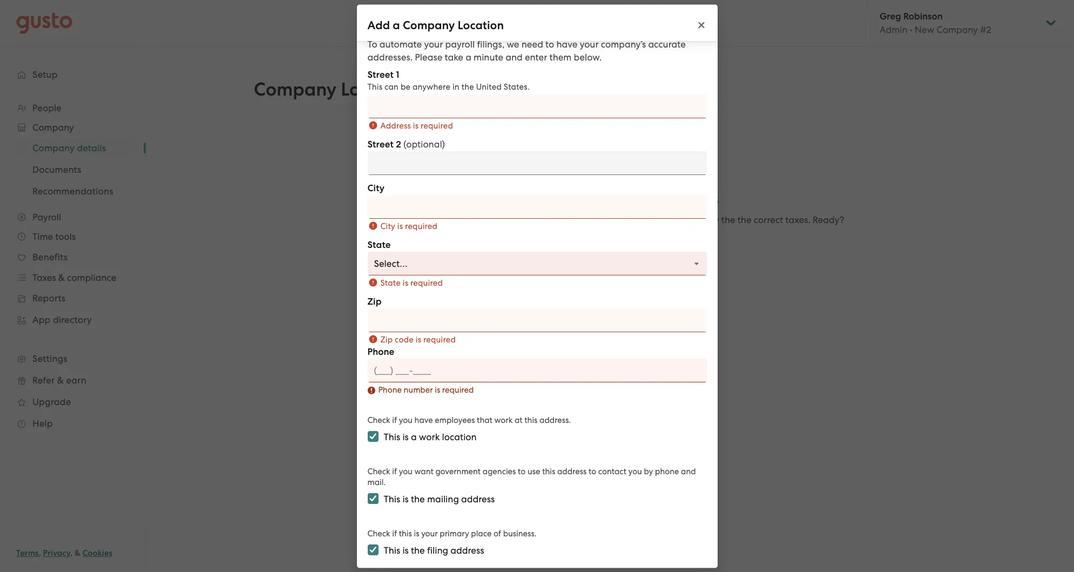 Task type: vqa. For each thing, say whether or not it's contained in the screenshot.
topmost the Privacy LINK
no



Task type: locate. For each thing, give the bounding box(es) containing it.
can
[[385, 82, 399, 92], [565, 214, 581, 225]]

required for city is required
[[405, 222, 438, 231]]

2 vertical spatial company
[[572, 189, 642, 208]]

have up this is a work location
[[415, 416, 433, 425]]

1 vertical spatial and
[[684, 214, 701, 225]]

check for this is the filing address
[[368, 529, 390, 539]]

a up automate
[[393, 18, 400, 32]]

can inside tell us where your company is located so we can properly file your forms and pay the the correct taxes. ready? let's start.
[[565, 214, 581, 225]]

add inside button
[[584, 245, 602, 256]]

a right take
[[466, 52, 472, 63]]

city
[[368, 183, 385, 194], [381, 222, 396, 231]]

add up located
[[502, 189, 532, 208]]

in
[[453, 82, 460, 92]]

this is a work location
[[384, 432, 477, 443]]

address down government at the left bottom of page
[[462, 494, 495, 505]]

this right the this is the mailing address option on the bottom of the page
[[384, 494, 401, 505]]

1 vertical spatial if
[[392, 467, 397, 477]]

we
[[507, 39, 520, 50], [551, 214, 563, 225]]

,
[[39, 548, 41, 558], [70, 548, 73, 558]]

1 horizontal spatial location
[[613, 245, 650, 256]]

3 if from the top
[[392, 529, 397, 539]]

0 horizontal spatial to
[[518, 467, 526, 477]]

company inside dialog
[[403, 18, 455, 32]]

0 vertical spatial state
[[368, 239, 391, 251]]

we inside the to automate your payroll filings, we need to have your company's accurate addresses. please take a minute and enter them below.
[[507, 39, 520, 50]]

2 horizontal spatial add
[[584, 245, 602, 256]]

if
[[392, 416, 397, 425], [392, 467, 397, 477], [392, 529, 397, 539]]

let's
[[590, 227, 607, 238]]

your
[[536, 189, 569, 208]]

check for this is the mailing address
[[368, 467, 390, 477]]

the right in
[[462, 82, 474, 92]]

0 vertical spatial can
[[385, 82, 399, 92]]

0 vertical spatial zip
[[368, 296, 382, 307]]

add
[[368, 18, 390, 32], [502, 189, 532, 208], [584, 245, 602, 256]]

address
[[558, 467, 587, 477], [462, 494, 495, 505], [451, 545, 484, 556]]

1 vertical spatial can
[[565, 214, 581, 225]]

2 street from the top
[[368, 139, 394, 150]]

mailing
[[427, 494, 459, 505]]

you for the
[[399, 467, 413, 477]]

check
[[368, 416, 390, 425], [368, 467, 390, 477], [368, 529, 390, 539]]

0 vertical spatial this
[[525, 416, 538, 425]]

location down start.
[[613, 245, 650, 256]]

1 vertical spatial we
[[551, 214, 563, 225]]

add inside dialog
[[368, 18, 390, 32]]

cookies
[[83, 548, 113, 558]]

correct
[[754, 214, 784, 225]]

1 if from the top
[[392, 416, 397, 425]]

0 horizontal spatial can
[[385, 82, 399, 92]]

terms
[[16, 548, 39, 558]]

company
[[403, 18, 455, 32], [254, 78, 337, 101], [572, 189, 642, 208]]

this inside the check if you want government agencies to use this address to contact you by phone and mail.
[[543, 467, 556, 477]]

3 check from the top
[[368, 529, 390, 539]]

your
[[424, 39, 443, 50], [580, 39, 599, 50], [433, 214, 452, 225], [637, 214, 656, 225], [422, 529, 438, 539]]

0 horizontal spatial add
[[368, 18, 390, 32]]

address right 'use'
[[558, 467, 587, 477]]

phone number is required
[[379, 385, 474, 395]]

1 horizontal spatial work
[[495, 416, 513, 425]]

if inside the check if you want government agencies to use this address to contact you by phone and mail.
[[392, 467, 397, 477]]

file
[[621, 214, 634, 225]]

employees
[[435, 416, 475, 425]]

by
[[644, 467, 653, 477]]

1 horizontal spatial company
[[403, 18, 455, 32]]

the
[[462, 82, 474, 92], [722, 214, 736, 225], [738, 214, 752, 225], [411, 494, 425, 505], [411, 545, 425, 556]]

state
[[368, 239, 391, 251], [381, 278, 401, 288]]

add a location
[[584, 245, 650, 256]]

code
[[395, 335, 414, 345]]

have inside the to automate your payroll filings, we need to have your company's accurate addresses. please take a minute and enter them below.
[[557, 39, 578, 50]]

to up them
[[546, 39, 555, 50]]

need
[[522, 39, 544, 50]]

home image
[[16, 12, 72, 34]]

can left 'properly'
[[565, 214, 581, 225]]

1 vertical spatial location
[[613, 245, 650, 256]]

business.
[[503, 529, 537, 539]]

0 vertical spatial check
[[368, 416, 390, 425]]

this right 'use'
[[543, 467, 556, 477]]

this right this is a work location checkbox
[[384, 432, 401, 443]]

we left "need"
[[507, 39, 520, 50]]

0 horizontal spatial work
[[419, 432, 440, 443]]

add a company location
[[368, 18, 504, 32]]

1 , from the left
[[39, 548, 41, 558]]

1 vertical spatial address
[[462, 494, 495, 505]]

1 vertical spatial have
[[415, 416, 433, 425]]

2 vertical spatial check
[[368, 529, 390, 539]]

0 vertical spatial phone
[[368, 346, 395, 358]]

1 vertical spatial state
[[381, 278, 401, 288]]

place
[[471, 529, 492, 539]]

and left pay
[[684, 214, 701, 225]]

this right at at bottom left
[[525, 416, 538, 425]]

1 horizontal spatial add
[[502, 189, 532, 208]]

This is the filing address checkbox
[[368, 545, 379, 555]]

cookies button
[[83, 547, 113, 560]]

location inside button
[[613, 245, 650, 256]]

states.
[[504, 82, 530, 92]]

check if this is your primary place of business.
[[368, 529, 537, 539]]

this for address
[[543, 467, 556, 477]]

enter
[[525, 52, 548, 63]]

and inside the to automate your payroll filings, we need to have your company's accurate addresses. please take a minute and enter them below.
[[506, 52, 523, 63]]

0 vertical spatial work
[[495, 416, 513, 425]]

1 horizontal spatial ,
[[70, 548, 73, 558]]

phone
[[368, 346, 395, 358], [379, 385, 402, 395]]

start.
[[610, 227, 632, 238]]

0 horizontal spatial have
[[415, 416, 433, 425]]

the inside the street 1 this can be anywhere in the united states.
[[462, 82, 474, 92]]

a inside the to automate your payroll filings, we need to have your company's accurate addresses. please take a minute and enter them below.
[[466, 52, 472, 63]]

zip down state is required at the left
[[368, 296, 382, 307]]

you up this is a work location
[[399, 416, 413, 425]]

the right pay
[[722, 214, 736, 225]]

1 street from the top
[[368, 69, 394, 81]]

to
[[368, 39, 378, 50]]

minute
[[474, 52, 504, 63]]

you for a
[[399, 416, 413, 425]]

0 horizontal spatial location
[[458, 18, 504, 32]]

2 vertical spatial address
[[451, 545, 484, 556]]

the left the mailing
[[411, 494, 425, 505]]

company for add your company addresses
[[572, 189, 642, 208]]

location
[[458, 18, 504, 32], [613, 245, 650, 256]]

to left 'use'
[[518, 467, 526, 477]]

you
[[399, 416, 413, 425], [399, 467, 413, 477], [629, 467, 642, 477]]

add up the to
[[368, 18, 390, 32]]

&
[[75, 548, 81, 558]]

if up this is a work location
[[392, 416, 397, 425]]

privacy link
[[43, 548, 70, 558]]

2
[[396, 139, 401, 150]]

you left the want
[[399, 467, 413, 477]]

street left 1
[[368, 69, 394, 81]]

add down let's
[[584, 245, 602, 256]]

check if you want government agencies to use this address to contact you by phone and mail.
[[368, 467, 696, 487]]

2 horizontal spatial to
[[589, 467, 597, 477]]

2 , from the left
[[70, 548, 73, 558]]

of
[[494, 529, 501, 539]]

0 vertical spatial location
[[458, 18, 504, 32]]

this
[[525, 416, 538, 425], [543, 467, 556, 477], [399, 529, 412, 539]]

phone for phone number is required
[[379, 385, 402, 395]]

Street 2 field
[[368, 151, 707, 175]]

work left at at bottom left
[[495, 416, 513, 425]]

have up them
[[557, 39, 578, 50]]

this left be
[[368, 82, 383, 92]]

add for add your company addresses
[[502, 189, 532, 208]]

1 horizontal spatial to
[[546, 39, 555, 50]]

so
[[539, 214, 548, 225]]

1 vertical spatial zip
[[381, 335, 393, 345]]

2 vertical spatial add
[[584, 245, 602, 256]]

be
[[401, 82, 411, 92]]

state is required
[[381, 278, 443, 288]]

work left location
[[419, 432, 440, 443]]

2 vertical spatial if
[[392, 529, 397, 539]]

1 vertical spatial add
[[502, 189, 532, 208]]

street for 2
[[368, 139, 394, 150]]

zip left code
[[381, 335, 393, 345]]

1 vertical spatial phone
[[379, 385, 402, 395]]

check up mail.
[[368, 467, 390, 477]]

the left "filing"
[[411, 545, 425, 556]]

1 vertical spatial check
[[368, 467, 390, 477]]

a
[[393, 18, 400, 32], [466, 52, 472, 63], [604, 245, 610, 256], [411, 432, 417, 443]]

city up "tell"
[[368, 183, 385, 194]]

terms , privacy , & cookies
[[16, 548, 113, 558]]

1 horizontal spatial can
[[565, 214, 581, 225]]

1 vertical spatial street
[[368, 139, 394, 150]]

check up this is the filing address option
[[368, 529, 390, 539]]

filings,
[[477, 39, 505, 50]]

2 vertical spatial and
[[681, 467, 696, 477]]

This is the mailing address checkbox
[[368, 493, 379, 504]]

phone for phone
[[368, 346, 395, 358]]

0 vertical spatial we
[[507, 39, 520, 50]]

can down 1
[[385, 82, 399, 92]]

address inside the check if you want government agencies to use this address to contact you by phone and mail.
[[558, 467, 587, 477]]

if up this is the filing address
[[392, 529, 397, 539]]

add for add a company location
[[368, 18, 390, 32]]

0 vertical spatial company
[[403, 18, 455, 32]]

and left enter
[[506, 52, 523, 63]]

company
[[454, 214, 494, 225]]

your up this is the filing address
[[422, 529, 438, 539]]

this is the mailing address
[[384, 494, 495, 505]]

0 vertical spatial street
[[368, 69, 394, 81]]

and right 'phone'
[[681, 467, 696, 477]]

street left 2
[[368, 139, 394, 150]]

, left &
[[70, 548, 73, 558]]

0 horizontal spatial this
[[399, 529, 412, 539]]

to left contact
[[589, 467, 597, 477]]

taxes.
[[786, 214, 811, 225]]

0 horizontal spatial ,
[[39, 548, 41, 558]]

location up "filings," at left
[[458, 18, 504, 32]]

0 vertical spatial and
[[506, 52, 523, 63]]

this
[[368, 82, 383, 92], [384, 432, 401, 443], [384, 494, 401, 505], [384, 545, 401, 556]]

2 if from the top
[[392, 467, 397, 477]]

0 vertical spatial have
[[557, 39, 578, 50]]

this inside the street 1 this can be anywhere in the united states.
[[368, 82, 383, 92]]

take
[[445, 52, 464, 63]]

phone left number
[[379, 385, 402, 395]]

your right 'file'
[[637, 214, 656, 225]]

is
[[413, 121, 419, 131], [496, 214, 502, 225], [398, 222, 403, 231], [403, 278, 409, 288], [416, 335, 422, 345], [435, 385, 441, 395], [403, 432, 409, 443], [403, 494, 409, 505], [414, 529, 420, 539], [403, 545, 409, 556]]

0 horizontal spatial we
[[507, 39, 520, 50]]

we right so
[[551, 214, 563, 225]]

forms
[[658, 214, 682, 225]]

check up this is a work location checkbox
[[368, 416, 390, 425]]

add a location button
[[571, 244, 650, 257]]

address down primary
[[451, 545, 484, 556]]

phone down zip code is required
[[368, 346, 395, 358]]

Street 1 field
[[368, 95, 707, 118]]

2 horizontal spatial company
[[572, 189, 642, 208]]

2 vertical spatial this
[[399, 529, 412, 539]]

please
[[415, 52, 443, 63]]

0 vertical spatial address
[[558, 467, 587, 477]]

street
[[368, 69, 394, 81], [368, 139, 394, 150]]

1 vertical spatial work
[[419, 432, 440, 443]]

1 vertical spatial this
[[543, 467, 556, 477]]

1 horizontal spatial this
[[525, 416, 538, 425]]

required for state is required
[[411, 278, 443, 288]]

primary
[[440, 529, 469, 539]]

addresses.
[[368, 52, 413, 63]]

city left where on the left of page
[[381, 222, 396, 231]]

want
[[415, 467, 434, 477]]

0 vertical spatial if
[[392, 416, 397, 425]]

1 vertical spatial company
[[254, 78, 337, 101]]

0 vertical spatial add
[[368, 18, 390, 32]]

pay
[[703, 214, 720, 225]]

required for address is required
[[421, 121, 453, 131]]

1 check from the top
[[368, 416, 390, 425]]

1 horizontal spatial we
[[551, 214, 563, 225]]

contact
[[599, 467, 627, 477]]

street 1 this can be anywhere in the united states.
[[368, 69, 530, 92]]

work
[[495, 416, 513, 425], [419, 432, 440, 443]]

1 horizontal spatial have
[[557, 39, 578, 50]]

, left privacy
[[39, 548, 41, 558]]

add company location dialog
[[357, 4, 718, 572]]

1 vertical spatial city
[[381, 222, 396, 231]]

a down let's
[[604, 245, 610, 256]]

number
[[404, 385, 433, 395]]

if left the want
[[392, 467, 397, 477]]

2 horizontal spatial this
[[543, 467, 556, 477]]

2 check from the top
[[368, 467, 390, 477]]

check inside the check if you want government agencies to use this address to contact you by phone and mail.
[[368, 467, 390, 477]]

this right this is the filing address option
[[384, 545, 401, 556]]

0 vertical spatial city
[[368, 183, 385, 194]]

mail.
[[368, 478, 386, 487]]

this up this is the filing address
[[399, 529, 412, 539]]

company's
[[601, 39, 646, 50]]

0 horizontal spatial company
[[254, 78, 337, 101]]

street inside the street 1 this can be anywhere in the united states.
[[368, 69, 394, 81]]



Task type: describe. For each thing, give the bounding box(es) containing it.
zip for zip code is required
[[381, 335, 393, 345]]

us
[[393, 214, 402, 225]]

phone
[[655, 467, 679, 477]]

to automate your payroll filings, we need to have your company's accurate addresses. please take a minute and enter them below.
[[368, 39, 686, 63]]

and inside tell us where your company is located so we can properly file your forms and pay the the correct taxes. ready? let's start.
[[684, 214, 701, 225]]

your up the below. at the right of page
[[580, 39, 599, 50]]

this for this is a work location
[[384, 432, 401, 443]]

where
[[404, 214, 431, 225]]

city for city is required
[[381, 222, 396, 231]]

city for city
[[368, 183, 385, 194]]

properly
[[583, 214, 619, 225]]

located
[[504, 214, 537, 225]]

you left 'by'
[[629, 467, 642, 477]]

state for state
[[368, 239, 391, 251]]

addresses
[[646, 189, 719, 208]]

state for state is required
[[381, 278, 401, 288]]

locations
[[341, 78, 422, 101]]

accurate
[[649, 39, 686, 50]]

to inside the to automate your payroll filings, we need to have your company's accurate addresses. please take a minute and enter them below.
[[546, 39, 555, 50]]

1
[[396, 69, 400, 81]]

automate
[[380, 39, 422, 50]]

this is the filing address
[[384, 545, 484, 556]]

this for location
[[525, 416, 538, 425]]

if for this is the filing address
[[392, 529, 397, 539]]

Phone text field
[[368, 359, 707, 383]]

agencies
[[483, 467, 516, 477]]

address for this is the filing address
[[451, 545, 484, 556]]

location
[[442, 432, 477, 443]]

them
[[550, 52, 572, 63]]

anywhere
[[413, 82, 451, 92]]

tell us where your company is located so we can properly file your forms and pay the the correct taxes. ready? let's start.
[[376, 214, 845, 238]]

This is a work location checkbox
[[368, 431, 379, 442]]

and inside the check if you want government agencies to use this address to contact you by phone and mail.
[[681, 467, 696, 477]]

check if you have employees that work at this address.
[[368, 416, 571, 425]]

that
[[477, 416, 493, 425]]

ready?
[[813, 214, 845, 225]]

we inside tell us where your company is located so we can properly file your forms and pay the the correct taxes. ready? let's start.
[[551, 214, 563, 225]]

government
[[436, 467, 481, 477]]

zip for zip
[[368, 296, 382, 307]]

use
[[528, 467, 541, 477]]

(optional)
[[404, 139, 445, 150]]

below.
[[574, 52, 602, 63]]

your up "please"
[[424, 39, 443, 50]]

address.
[[540, 416, 571, 425]]

payroll
[[446, 39, 475, 50]]

street 2 (optional)
[[368, 139, 445, 150]]

street for 1
[[368, 69, 394, 81]]

can inside the street 1 this can be anywhere in the united states.
[[385, 82, 399, 92]]

tell
[[376, 214, 390, 225]]

dialog main content element
[[357, 38, 718, 572]]

address for this is the mailing address
[[462, 494, 495, 505]]

City field
[[368, 195, 707, 219]]

city is required
[[381, 222, 438, 231]]

filing
[[427, 545, 449, 556]]

location inside dialog
[[458, 18, 504, 32]]

company for add a company location
[[403, 18, 455, 32]]

account menu element
[[866, 0, 1059, 46]]

address
[[381, 121, 411, 131]]

add for add a location
[[584, 245, 602, 256]]

if for this is the mailing address
[[392, 467, 397, 477]]

a up the want
[[411, 432, 417, 443]]

company addresses image
[[590, 136, 631, 175]]

your right where on the left of page
[[433, 214, 452, 225]]

a inside button
[[604, 245, 610, 256]]

terms link
[[16, 548, 39, 558]]

if for this is a work location
[[392, 416, 397, 425]]

privacy
[[43, 548, 70, 558]]

is inside tell us where your company is located so we can properly file your forms and pay the the correct taxes. ready? let's start.
[[496, 214, 502, 225]]

the left correct
[[738, 214, 752, 225]]

at
[[515, 416, 523, 425]]

united
[[476, 82, 502, 92]]

this for this is the filing address
[[384, 545, 401, 556]]

company locations
[[254, 78, 422, 101]]

this for this is the mailing address
[[384, 494, 401, 505]]

add your company addresses
[[502, 189, 719, 208]]

check for this is a work location
[[368, 416, 390, 425]]

Zip field
[[368, 309, 707, 332]]

address is required
[[381, 121, 453, 131]]

zip code is required
[[381, 335, 456, 345]]



